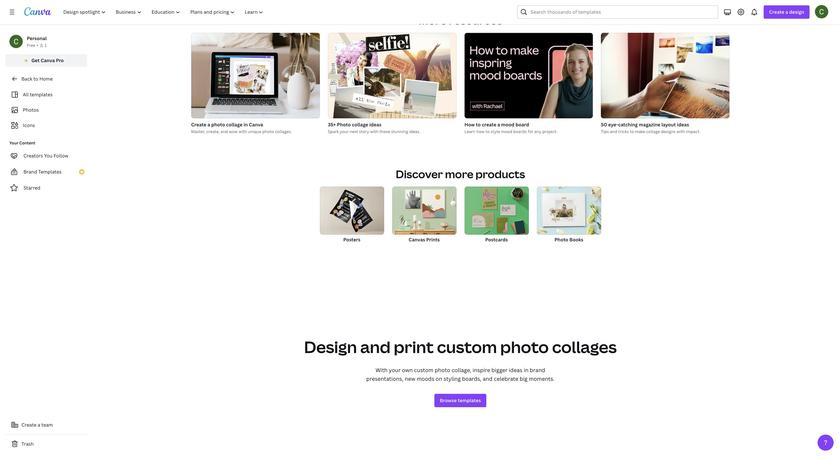 Task type: describe. For each thing, give the bounding box(es) containing it.
•
[[37, 43, 38, 48]]

posters link
[[320, 187, 384, 251]]

create a design button
[[764, 5, 810, 19]]

how to create a mood board learn how to style mood boards for any project.
[[465, 122, 558, 135]]

make
[[635, 129, 645, 135]]

postcards image
[[464, 187, 529, 235]]

collage,
[[452, 367, 471, 375]]

create,
[[206, 129, 220, 135]]

all
[[23, 91, 29, 98]]

creators
[[23, 153, 43, 159]]

1
[[45, 43, 47, 48]]

bigger
[[492, 367, 508, 375]]

more
[[419, 13, 447, 28]]

design
[[304, 337, 357, 359]]

more
[[445, 167, 473, 182]]

content
[[19, 140, 35, 146]]

your inside 35+ photo collage ideas spark your next story with these  stunning ideas.
[[340, 129, 349, 135]]

create for create a team
[[21, 422, 36, 429]]

35+ photo collage ideas link
[[328, 121, 457, 129]]

and up with
[[360, 337, 391, 359]]

with inside 50 eye-catching magazine layout ideas tips and tricks to make collage designs with impact.
[[677, 129, 685, 135]]

your
[[9, 140, 18, 146]]

create a photo collage in canva link
[[191, 121, 320, 129]]

boards
[[513, 129, 527, 135]]

how to create a mood board image
[[465, 33, 593, 119]]

collages.
[[275, 129, 292, 135]]

creators you follow link
[[5, 149, 87, 163]]

how to create a mood board link
[[465, 121, 593, 129]]

boards,
[[462, 376, 481, 383]]

create a photo collage in canva master, create, and wow with unique photo collages.
[[191, 122, 292, 135]]

browse
[[440, 398, 457, 404]]

personal
[[27, 35, 47, 42]]

collage inside create a photo collage in canva master, create, and wow with unique photo collages.
[[226, 122, 242, 128]]

unique
[[248, 129, 261, 135]]

photo inside 'with your own custom photo collage, inspire bigger ideas in brand presentations, new moods on styling boards, and celebrate big moments.'
[[435, 367, 450, 375]]

how
[[477, 129, 485, 135]]

photo right unique
[[262, 129, 274, 135]]

a for photo
[[207, 122, 210, 128]]

canva inside create a photo collage in canva master, create, and wow with unique photo collages.
[[249, 122, 263, 128]]

35+ photo collage ideas spark your next story with these  stunning ideas.
[[328, 122, 420, 135]]

ideas inside 50 eye-catching magazine layout ideas tips and tricks to make collage designs with impact.
[[677, 122, 689, 128]]

more resources
[[419, 13, 502, 28]]

starred
[[23, 185, 40, 191]]

your inside 'with your own custom photo collage, inspire bigger ideas in brand presentations, new moods on styling boards, and celebrate big moments.'
[[389, 367, 401, 375]]

spark
[[328, 129, 339, 135]]

christina overa image
[[815, 5, 828, 18]]

follow
[[54, 153, 68, 159]]

on
[[436, 376, 442, 383]]

posters image
[[320, 187, 384, 235]]

posters
[[343, 237, 360, 243]]

magazine
[[639, 122, 660, 128]]

home
[[39, 76, 53, 82]]

story
[[359, 129, 369, 135]]

brand
[[530, 367, 545, 375]]

1 horizontal spatial photo
[[555, 237, 568, 243]]

get canva pro button
[[5, 54, 87, 67]]

you
[[44, 153, 52, 159]]

to inside 50 eye-catching magazine layout ideas tips and tricks to make collage designs with impact.
[[630, 129, 634, 135]]

to right back
[[33, 76, 38, 82]]

styling
[[444, 376, 461, 383]]

board
[[516, 122, 529, 128]]

for
[[528, 129, 534, 135]]

browse templates
[[440, 398, 481, 404]]

big
[[520, 376, 528, 383]]

resources
[[449, 13, 502, 28]]

books
[[569, 237, 583, 243]]

style
[[491, 129, 500, 135]]

35+
[[328, 122, 336, 128]]

create a team button
[[5, 419, 87, 432]]

and inside 'with your own custom photo collage, inspire bigger ideas in brand presentations, new moods on styling boards, and celebrate big moments.'
[[483, 376, 493, 383]]

50 eye-catching magazine layout ideas link
[[601, 121, 730, 129]]

ideas.
[[409, 129, 420, 135]]

create a photo collage in canva image
[[191, 33, 320, 119]]

canvas prints
[[409, 237, 440, 243]]

impact.
[[686, 129, 701, 135]]

pro
[[56, 57, 64, 64]]

collage inside 35+ photo collage ideas spark your next story with these  stunning ideas.
[[352, 122, 368, 128]]

browse templates link
[[435, 395, 486, 408]]

photo books link
[[537, 187, 601, 251]]

moments.
[[529, 376, 555, 383]]

get
[[31, 57, 40, 64]]

stunning
[[391, 129, 408, 135]]

0 vertical spatial mood
[[501, 122, 515, 128]]

and inside create a photo collage in canva master, create, and wow with unique photo collages.
[[221, 129, 228, 135]]

photo up create,
[[211, 122, 225, 128]]

design and print custom photo collages
[[304, 337, 617, 359]]

canvas
[[409, 237, 425, 243]]



Task type: locate. For each thing, give the bounding box(es) containing it.
templates right browse
[[458, 398, 481, 404]]

0 horizontal spatial your
[[340, 129, 349, 135]]

templates
[[30, 91, 53, 98], [458, 398, 481, 404]]

photos link
[[9, 104, 83, 117]]

0 horizontal spatial in
[[244, 122, 248, 128]]

a inside button
[[38, 422, 40, 429]]

new
[[405, 376, 415, 383]]

and down inspire
[[483, 376, 493, 383]]

a up create,
[[207, 122, 210, 128]]

canva
[[41, 57, 55, 64], [249, 122, 263, 128]]

and down eye-
[[610, 129, 617, 135]]

a up style
[[498, 122, 500, 128]]

layout
[[662, 122, 676, 128]]

templates for browse templates
[[458, 398, 481, 404]]

1 horizontal spatial canva
[[249, 122, 263, 128]]

photo left books
[[555, 237, 568, 243]]

2 horizontal spatial collage
[[646, 129, 660, 135]]

custom for print
[[437, 337, 497, 359]]

Search search field
[[531, 6, 714, 18]]

your
[[340, 129, 349, 135], [389, 367, 401, 375]]

None search field
[[517, 5, 718, 19]]

tips
[[601, 129, 609, 135]]

back
[[21, 76, 32, 82]]

create for create a design
[[769, 9, 784, 15]]

templates right all on the top left of the page
[[30, 91, 53, 98]]

1 horizontal spatial ideas
[[509, 367, 522, 375]]

35+ photo collage ideas image
[[328, 33, 457, 119]]

0 vertical spatial photo
[[337, 122, 351, 128]]

50 eye-catching magazine layout ideas tips and tricks to make collage designs with impact.
[[601, 122, 701, 135]]

custom up the collage,
[[437, 337, 497, 359]]

design
[[789, 9, 804, 15]]

1 horizontal spatial your
[[389, 367, 401, 375]]

2 horizontal spatial ideas
[[677, 122, 689, 128]]

0 horizontal spatial photo
[[337, 122, 351, 128]]

create left design
[[769, 9, 784, 15]]

1 horizontal spatial collage
[[352, 122, 368, 128]]

brand templates
[[23, 169, 62, 175]]

templates for all templates
[[30, 91, 53, 98]]

catching
[[618, 122, 638, 128]]

all templates
[[23, 91, 53, 98]]

prints
[[426, 237, 440, 243]]

in inside 'with your own custom photo collage, inspire bigger ideas in brand presentations, new moods on styling boards, and celebrate big moments.'
[[524, 367, 529, 375]]

brand templates link
[[5, 165, 87, 179]]

brand
[[23, 169, 37, 175]]

50 eye-catching magazine layout ideas image
[[601, 33, 730, 119]]

1 horizontal spatial create
[[191, 122, 206, 128]]

project.
[[542, 129, 558, 135]]

any
[[535, 129, 542, 135]]

photo inside 35+ photo collage ideas spark your next story with these  stunning ideas.
[[337, 122, 351, 128]]

eye-
[[608, 122, 618, 128]]

to
[[33, 76, 38, 82], [476, 122, 481, 128], [486, 129, 490, 135], [630, 129, 634, 135]]

starred link
[[5, 182, 87, 195]]

celebrate
[[494, 376, 518, 383]]

3 with from the left
[[677, 129, 685, 135]]

photo right 35+
[[337, 122, 351, 128]]

2 vertical spatial create
[[21, 422, 36, 429]]

a for design
[[786, 9, 788, 15]]

photo up brand
[[500, 337, 549, 359]]

create a design
[[769, 9, 804, 15]]

moods
[[417, 376, 434, 383]]

back to home link
[[5, 72, 87, 86]]

1 horizontal spatial templates
[[458, 398, 481, 404]]

ideas up impact.
[[677, 122, 689, 128]]

and inside 50 eye-catching magazine layout ideas tips and tricks to make collage designs with impact.
[[610, 129, 617, 135]]

create left team
[[21, 422, 36, 429]]

2 with from the left
[[370, 129, 379, 135]]

custom up "moods"
[[414, 367, 433, 375]]

0 vertical spatial templates
[[30, 91, 53, 98]]

0 vertical spatial your
[[340, 129, 349, 135]]

1 horizontal spatial custom
[[437, 337, 497, 359]]

with right story
[[370, 129, 379, 135]]

collage down magazine
[[646, 129, 660, 135]]

to up how
[[476, 122, 481, 128]]

1 vertical spatial mood
[[501, 129, 512, 135]]

these
[[379, 129, 390, 135]]

with inside 35+ photo collage ideas spark your next story with these  stunning ideas.
[[370, 129, 379, 135]]

in
[[244, 122, 248, 128], [524, 367, 529, 375]]

postcards
[[485, 237, 508, 243]]

with right the wow
[[239, 129, 247, 135]]

canva up unique
[[249, 122, 263, 128]]

with inside create a photo collage in canva master, create, and wow with unique photo collages.
[[239, 129, 247, 135]]

trash
[[21, 442, 34, 448]]

a inside create a photo collage in canva master, create, and wow with unique photo collages.
[[207, 122, 210, 128]]

mood right style
[[501, 129, 512, 135]]

your left own
[[389, 367, 401, 375]]

in inside create a photo collage in canva master, create, and wow with unique photo collages.
[[244, 122, 248, 128]]

0 horizontal spatial ideas
[[369, 122, 381, 128]]

a inside dropdown button
[[786, 9, 788, 15]]

a left design
[[786, 9, 788, 15]]

1 horizontal spatial with
[[370, 129, 379, 135]]

0 horizontal spatial create
[[21, 422, 36, 429]]

postcards link
[[464, 187, 529, 251]]

1 vertical spatial custom
[[414, 367, 433, 375]]

50
[[601, 122, 607, 128]]

ideas up big
[[509, 367, 522, 375]]

learn
[[465, 129, 476, 135]]

with
[[376, 367, 388, 375]]

1 vertical spatial your
[[389, 367, 401, 375]]

with your own custom photo collage, inspire bigger ideas in brand presentations, new moods on styling boards, and celebrate big moments.
[[366, 367, 555, 383]]

print
[[394, 337, 434, 359]]

mood up the boards
[[501, 122, 515, 128]]

to down catching at the right top of page
[[630, 129, 634, 135]]

create inside button
[[21, 422, 36, 429]]

to right how
[[486, 129, 490, 135]]

collage inside 50 eye-catching magazine layout ideas tips and tricks to make collage designs with impact.
[[646, 129, 660, 135]]

products
[[476, 167, 525, 182]]

photo books image
[[537, 187, 601, 235]]

inspire
[[473, 367, 490, 375]]

your content
[[9, 140, 35, 146]]

canvas prints image
[[392, 187, 456, 235]]

0 horizontal spatial custom
[[414, 367, 433, 375]]

trash link
[[5, 438, 87, 452]]

create for create a photo collage in canva master, create, and wow with unique photo collages.
[[191, 122, 206, 128]]

collage up the wow
[[226, 122, 242, 128]]

and
[[221, 129, 228, 135], [610, 129, 617, 135], [360, 337, 391, 359], [483, 376, 493, 383]]

custom for own
[[414, 367, 433, 375]]

create up the master,
[[191, 122, 206, 128]]

and left the wow
[[221, 129, 228, 135]]

1 horizontal spatial in
[[524, 367, 529, 375]]

canvas prints link
[[392, 187, 456, 251]]

0 vertical spatial canva
[[41, 57, 55, 64]]

with
[[239, 129, 247, 135], [370, 129, 379, 135], [677, 129, 685, 135]]

icons
[[23, 122, 35, 129]]

create inside create a photo collage in canva master, create, and wow with unique photo collages.
[[191, 122, 206, 128]]

ideas inside 35+ photo collage ideas spark your next story with these  stunning ideas.
[[369, 122, 381, 128]]

free •
[[27, 43, 38, 48]]

discover more products
[[396, 167, 525, 182]]

top level navigation element
[[59, 5, 269, 19]]

1 vertical spatial photo
[[555, 237, 568, 243]]

collage up story
[[352, 122, 368, 128]]

1 vertical spatial canva
[[249, 122, 263, 128]]

ideas inside 'with your own custom photo collage, inspire bigger ideas in brand presentations, new moods on styling boards, and celebrate big moments.'
[[509, 367, 522, 375]]

a left team
[[38, 422, 40, 429]]

create a team
[[21, 422, 53, 429]]

wow
[[229, 129, 238, 135]]

photo up on
[[435, 367, 450, 375]]

0 horizontal spatial canva
[[41, 57, 55, 64]]

next
[[350, 129, 358, 135]]

1 vertical spatial create
[[191, 122, 206, 128]]

2 horizontal spatial create
[[769, 9, 784, 15]]

back to home
[[21, 76, 53, 82]]

2 horizontal spatial with
[[677, 129, 685, 135]]

0 horizontal spatial templates
[[30, 91, 53, 98]]

1 with from the left
[[239, 129, 247, 135]]

canva left pro
[[41, 57, 55, 64]]

a inside 'how to create a mood board learn how to style mood boards for any project.'
[[498, 122, 500, 128]]

discover
[[396, 167, 443, 182]]

0 horizontal spatial with
[[239, 129, 247, 135]]

photos
[[23, 107, 39, 113]]

1 vertical spatial templates
[[458, 398, 481, 404]]

presentations,
[[366, 376, 403, 383]]

0 vertical spatial in
[[244, 122, 248, 128]]

creators you follow
[[23, 153, 68, 159]]

your left next
[[340, 129, 349, 135]]

1 vertical spatial in
[[524, 367, 529, 375]]

0 vertical spatial create
[[769, 9, 784, 15]]

photo books
[[555, 237, 583, 243]]

with left impact.
[[677, 129, 685, 135]]

master,
[[191, 129, 205, 135]]

how
[[465, 122, 475, 128]]

team
[[41, 422, 53, 429]]

create inside dropdown button
[[769, 9, 784, 15]]

create
[[482, 122, 496, 128]]

get canva pro
[[31, 57, 64, 64]]

all templates link
[[9, 88, 83, 101]]

collage
[[226, 122, 242, 128], [352, 122, 368, 128], [646, 129, 660, 135]]

designs
[[661, 129, 676, 135]]

0 vertical spatial custom
[[437, 337, 497, 359]]

0 horizontal spatial collage
[[226, 122, 242, 128]]

canva inside button
[[41, 57, 55, 64]]

a for team
[[38, 422, 40, 429]]

collages
[[552, 337, 617, 359]]

ideas up these
[[369, 122, 381, 128]]

custom inside 'with your own custom photo collage, inspire bigger ideas in brand presentations, new moods on styling boards, and celebrate big moments.'
[[414, 367, 433, 375]]



Task type: vqa. For each thing, say whether or not it's contained in the screenshot.
Privacy settings link
no



